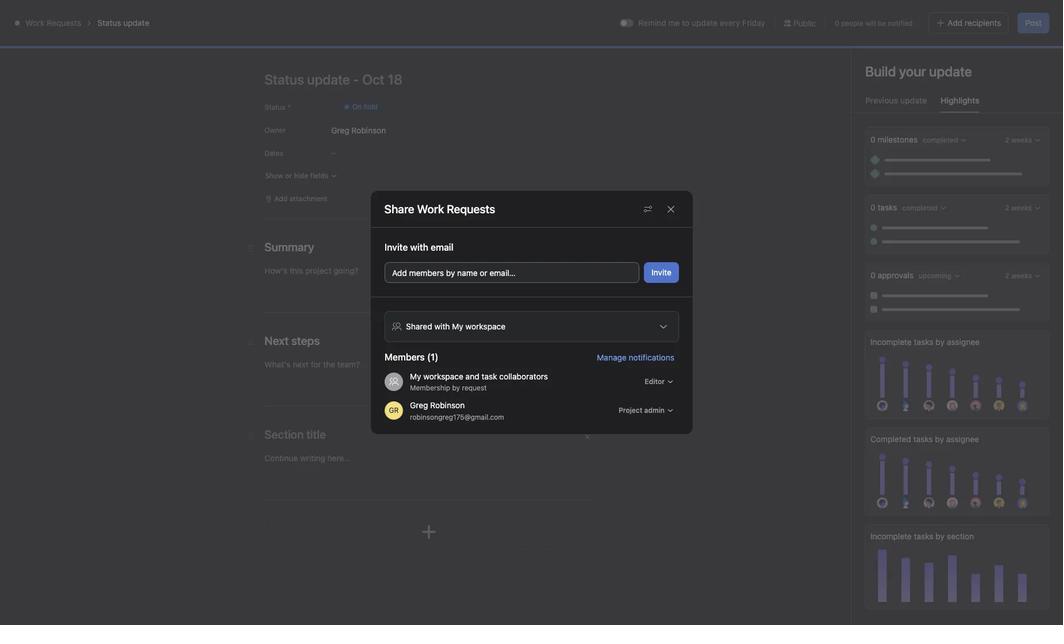 Task type: vqa. For each thing, say whether or not it's contained in the screenshot.
the 0 associated with 0 people will be notified
yes



Task type: describe. For each thing, give the bounding box(es) containing it.
my
[[410, 372, 421, 382]]

days
[[855, 13, 871, 22]]

request
[[462, 384, 487, 392]]

notifications
[[629, 352, 675, 362]]

*
[[288, 103, 291, 112]]

reset
[[549, 191, 566, 200]]

dates
[[265, 149, 284, 158]]

[example] laptop setup for new hire
[[162, 155, 294, 178]]

home link
[[7, 35, 131, 54]]

by for add members by name or email…
[[446, 268, 455, 278]]

billing
[[987, 9, 1007, 18]]

work requests link
[[25, 18, 81, 28]]

remove section image for next steps text box
[[585, 340, 592, 347]]

status update
[[97, 18, 149, 28]]

timeline link
[[309, 71, 350, 83]]

notified
[[889, 19, 913, 27]]

friday
[[743, 18, 766, 28]]

manage
[[597, 352, 627, 362]]

email…
[[490, 268, 516, 278]]

Section title text field
[[265, 239, 314, 255]]

0 tasks
[[871, 203, 900, 212]]

30
[[845, 13, 853, 22]]

priority
[[708, 188, 731, 196]]

project privacy dialog image
[[659, 322, 668, 331]]

add billing info
[[972, 9, 1021, 18]]

by for incomplete tasks by section
[[936, 532, 945, 542]]

remind me to update every friday switch
[[621, 19, 634, 27]]

tasks for completed tasks by assignee
[[914, 435, 934, 444]]

tasks for incomplete tasks by section
[[915, 532, 934, 542]]

gr
[[389, 406, 399, 415]]

by for incomplete tasks by assignee
[[936, 337, 945, 347]]

remove section image for section title text field on the bottom of page
[[585, 434, 592, 441]]

invite with email
[[385, 242, 454, 253]]

status *
[[265, 103, 291, 112]]

work requests
[[417, 202, 496, 215]]

left
[[873, 13, 883, 22]]

recipients
[[966, 18, 1002, 28]]

usersicon image
[[389, 377, 398, 387]]

invite for invite with email
[[385, 242, 408, 253]]

public
[[794, 18, 817, 28]]

build your update
[[866, 63, 973, 79]]

approvals
[[878, 270, 914, 280]]

hardware
[[707, 204, 738, 212]]

greg for greg robinson robinsongreg175@gmail.com
[[410, 400, 428, 410]]

editor button
[[640, 374, 679, 390]]

my workspace
[[452, 322, 506, 331]]

with
[[434, 322, 450, 331]]

1 horizontal spatial update
[[692, 18, 718, 28]]

collaborators
[[499, 372, 548, 382]]

Section title text field
[[265, 427, 326, 443]]

tasks for 0 tasks
[[878, 203, 898, 212]]

0 for 0 people will be notified
[[836, 19, 840, 27]]

home
[[30, 39, 52, 49]]

status for status *
[[265, 103, 286, 112]]

laptop
[[215, 155, 241, 165]]

add billing info button
[[967, 6, 1026, 22]]

project permissions image
[[644, 205, 653, 214]]

with email
[[410, 242, 454, 253]]

hide sidebar image
[[15, 9, 24, 18]]

add to starred image
[[292, 44, 301, 54]]

new
[[691, 204, 706, 212]]

completed tasks by assignee
[[871, 435, 980, 444]]

what's in my trial?
[[895, 9, 955, 18]]

calendar link
[[364, 71, 408, 83]]

board link
[[250, 71, 281, 83]]

Title of update text field
[[265, 67, 610, 92]]

0 milestones
[[871, 135, 921, 144]]

incomplete tasks by assignee
[[871, 337, 981, 347]]

by inside my workspace and task collaborators membership by request
[[452, 384, 460, 392]]

post button
[[1019, 13, 1050, 33]]

share
[[385, 202, 415, 215]]

calendar
[[373, 72, 408, 82]]

project admin button
[[614, 403, 679, 419]]

add members by name or email…
[[392, 268, 516, 278]]

invite button
[[644, 262, 679, 283]]

work
[[25, 18, 45, 28]]

previous update
[[866, 96, 928, 105]]

assignee for incomplete tasks by assignee
[[948, 337, 981, 347]]

rules for new requests image
[[264, 125, 273, 134]]

high
[[691, 188, 706, 196]]

in
[[920, 9, 926, 18]]

0 for 0 approvals
[[871, 270, 876, 280]]

greg robinson robinsongreg175@gmail.com
[[410, 400, 504, 422]]

add section
[[870, 124, 921, 135]]

password
[[516, 191, 547, 200]]

0 people will be notified
[[836, 19, 913, 27]]

shared
[[406, 322, 432, 331]]

be
[[879, 19, 887, 27]]

will
[[866, 19, 877, 27]]

new
[[279, 155, 294, 165]]



Task type: locate. For each thing, give the bounding box(es) containing it.
add for add billing info
[[972, 9, 985, 18]]

greg for greg robinson
[[331, 125, 350, 135]]

30 days left
[[845, 13, 883, 22]]

info
[[1009, 9, 1021, 18]]

remind
[[639, 18, 667, 28]]

editor
[[645, 377, 665, 386]]

greg up the —
[[331, 125, 350, 135]]

milestones
[[878, 135, 918, 144]]

2 horizontal spatial update
[[901, 96, 928, 105]]

my
[[928, 9, 937, 18]]

and
[[466, 372, 479, 382]]

robinson for greg robinson
[[352, 125, 386, 135]]

[example]
[[176, 155, 213, 165]]

list box
[[396, 5, 672, 23]]

0 vertical spatial assignee
[[948, 337, 981, 347]]

0 for 0 milestones
[[871, 135, 876, 144]]

1 horizontal spatial invite
[[652, 268, 672, 277]]

manage notifications
[[597, 352, 675, 362]]

incomplete for incomplete tasks by section
[[871, 532, 912, 542]]

1 vertical spatial incomplete
[[871, 532, 912, 542]]

tab list
[[852, 94, 1064, 113]]

share work requests
[[385, 202, 496, 215]]

1 horizontal spatial status
[[265, 103, 286, 112]]

1 vertical spatial robinson
[[430, 400, 465, 410]]

for
[[266, 155, 277, 165]]

status left *
[[265, 103, 286, 112]]

incomplete tasks by section
[[871, 532, 975, 542]]

1 vertical spatial greg
[[410, 400, 428, 410]]

greg robinson
[[331, 125, 386, 135]]

remind me to update every friday
[[639, 18, 766, 28]]

tab list containing previous update
[[852, 94, 1064, 113]]

admin
[[645, 406, 665, 415]]

add for add recipients
[[949, 18, 963, 28]]

me
[[669, 18, 680, 28]]

add for add section
[[870, 124, 887, 135]]

add task image
[[282, 125, 291, 134]]

hire
[[162, 168, 176, 178]]

1 vertical spatial remove section image
[[585, 434, 592, 441]]

1 horizontal spatial section
[[948, 532, 975, 542]]

completed
[[871, 435, 912, 444]]

add for add members by name or email…
[[392, 268, 407, 278]]

shared with my workspace option group
[[385, 311, 679, 342]]

section
[[890, 124, 921, 135], [948, 532, 975, 542]]

add section button
[[852, 119, 926, 140]]

add inside button
[[870, 124, 887, 135]]

by inside button
[[446, 268, 455, 278]]

trial?
[[939, 9, 955, 18]]

invite left with email at the left top of the page
[[385, 242, 408, 253]]

what's
[[895, 9, 918, 18]]

highlights
[[941, 96, 980, 105]]

0 horizontal spatial greg
[[331, 125, 350, 135]]

robinsongreg175@gmail.com
[[410, 413, 504, 422]]

1 incomplete from the top
[[871, 337, 912, 347]]

add
[[972, 9, 985, 18], [949, 18, 963, 28], [870, 124, 887, 135], [392, 268, 407, 278]]

timeline
[[318, 72, 350, 82]]

0 vertical spatial greg
[[331, 125, 350, 135]]

0 vertical spatial status
[[97, 18, 121, 28]]

close this dialog image
[[667, 205, 676, 214]]

0 horizontal spatial status
[[97, 18, 121, 28]]

name
[[457, 268, 478, 278]]

robinson inside greg robinson robinsongreg175@gmail.com
[[430, 400, 465, 410]]

new hardware
[[691, 204, 738, 212]]

None text field
[[186, 39, 270, 59]]

task
[[482, 372, 497, 382]]

build
[[866, 63, 897, 79]]

to
[[683, 18, 690, 28]]

people
[[842, 19, 864, 27]]

0 vertical spatial remove section image
[[585, 340, 592, 347]]

add inside share work requests dialog
[[392, 268, 407, 278]]

robinson up robinsongreg175@gmail.com
[[430, 400, 465, 410]]

every
[[720, 18, 741, 28]]

or
[[480, 268, 488, 278]]

project admin
[[619, 406, 665, 415]]

add recipients
[[949, 18, 1002, 28]]

0 horizontal spatial update
[[123, 18, 149, 28]]

0 vertical spatial section
[[890, 124, 921, 135]]

—
[[331, 150, 337, 157]]

0 vertical spatial incomplete
[[871, 337, 912, 347]]

remove section image
[[585, 340, 592, 347], [585, 434, 592, 441]]

1 horizontal spatial greg
[[410, 400, 428, 410]]

robinson for greg robinson robinsongreg175@gmail.com
[[430, 400, 465, 410]]

section inside button
[[890, 124, 921, 135]]

0 horizontal spatial section
[[890, 124, 921, 135]]

members (1)
[[385, 352, 438, 363]]

workspace
[[423, 372, 463, 382]]

tasks
[[878, 203, 898, 212], [915, 337, 934, 347], [914, 435, 934, 444], [915, 532, 934, 542]]

1 vertical spatial invite
[[652, 268, 672, 277]]

greg
[[331, 125, 350, 135], [410, 400, 428, 410]]

setup
[[243, 155, 264, 165]]

invite inside button
[[652, 268, 672, 277]]

Section title text field
[[265, 333, 320, 349]]

briefcase image
[[159, 42, 173, 56]]

owner
[[265, 126, 286, 135]]

membership
[[410, 384, 450, 392]]

0 horizontal spatial invite
[[385, 242, 408, 253]]

what's in my trial? button
[[890, 6, 960, 22]]

1 remove section image from the top
[[585, 340, 592, 347]]

0 approvals
[[871, 270, 917, 280]]

invite for invite
[[652, 268, 672, 277]]

greg inside greg robinson robinsongreg175@gmail.com
[[410, 400, 428, 410]]

robinson down calendar link
[[352, 125, 386, 135]]

add members by name or email… button
[[385, 262, 640, 283]]

previous
[[866, 96, 899, 105]]

tasks for incomplete tasks by assignee
[[915, 337, 934, 347]]

1 vertical spatial status
[[265, 103, 286, 112]]

update for status update
[[123, 18, 149, 28]]

work requests
[[25, 18, 81, 28]]

0 vertical spatial robinson
[[352, 125, 386, 135]]

0 for 0 tasks
[[871, 203, 876, 212]]

update
[[123, 18, 149, 28], [692, 18, 718, 28], [901, 96, 928, 105]]

assignee
[[948, 337, 981, 347], [947, 435, 980, 444]]

assignee for completed tasks by assignee
[[947, 435, 980, 444]]

post
[[1026, 18, 1043, 28]]

incomplete
[[871, 337, 912, 347], [871, 532, 912, 542]]

invite up project privacy dialog "image"
[[652, 268, 672, 277]]

waiting
[[580, 191, 604, 200]]

1 vertical spatial assignee
[[947, 435, 980, 444]]

backlog
[[327, 124, 361, 135]]

share work requests dialog
[[371, 191, 693, 434]]

board
[[259, 72, 281, 82]]

incomplete for incomplete tasks by assignee
[[871, 337, 912, 347]]

0 vertical spatial invite
[[385, 242, 408, 253]]

password reset
[[516, 191, 566, 200]]

0 horizontal spatial robinson
[[352, 125, 386, 135]]

status right requests
[[97, 18, 121, 28]]

add report section image
[[420, 523, 438, 541]]

robinson
[[352, 125, 386, 135], [430, 400, 465, 410]]

your update
[[900, 63, 973, 79]]

by
[[446, 268, 455, 278], [936, 337, 945, 347], [452, 384, 460, 392], [936, 435, 945, 444], [936, 532, 945, 542]]

status for status update
[[97, 18, 121, 28]]

2 incomplete from the top
[[871, 532, 912, 542]]

add recipients button
[[930, 13, 1009, 33]]

greg down 'membership'
[[410, 400, 428, 410]]

1 horizontal spatial robinson
[[430, 400, 465, 410]]

2 remove section image from the top
[[585, 434, 592, 441]]

1 vertical spatial section
[[948, 532, 975, 542]]

manage notifications button
[[597, 352, 679, 362]]

by for completed tasks by assignee
[[936, 435, 945, 444]]

update for previous update
[[901, 96, 928, 105]]

high priority
[[691, 188, 731, 196]]



